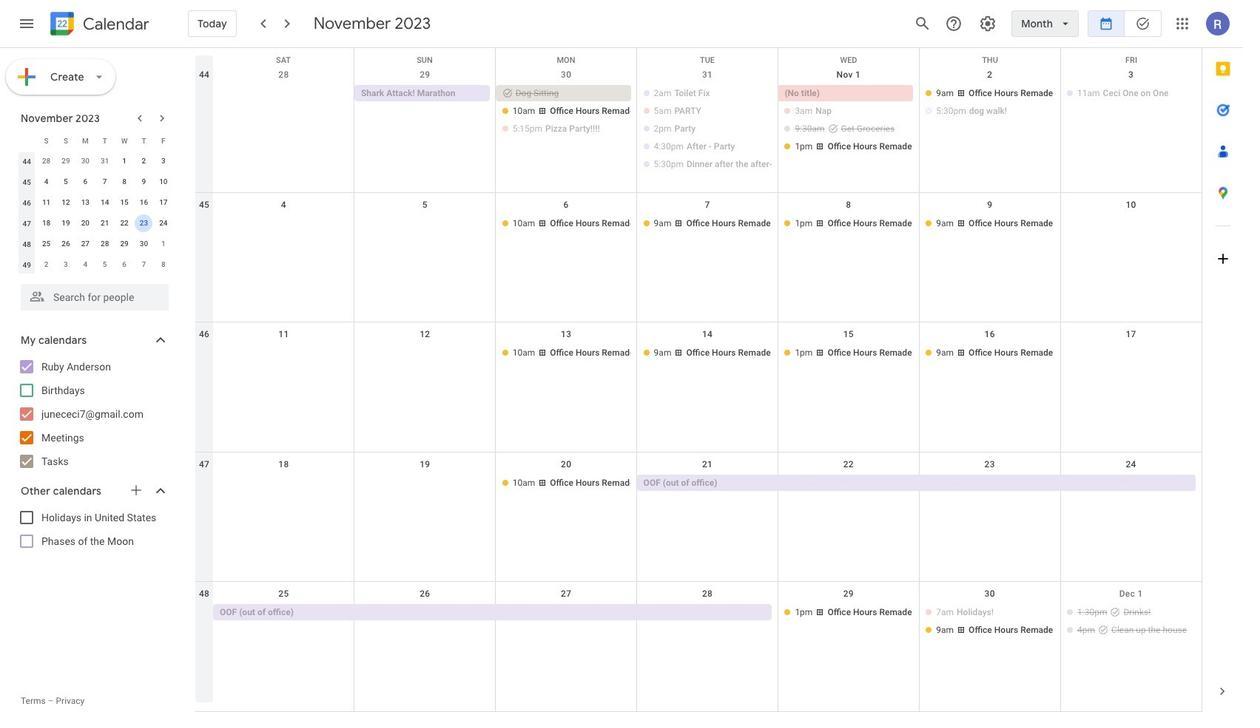 Task type: locate. For each thing, give the bounding box(es) containing it.
tab list
[[1203, 48, 1244, 671]]

None search field
[[0, 278, 184, 311]]

december 8 element
[[155, 256, 172, 274]]

30 element
[[135, 235, 153, 253]]

9 element
[[135, 173, 153, 191]]

20 element
[[76, 215, 94, 232]]

19 element
[[57, 215, 75, 232]]

december 6 element
[[116, 256, 133, 274]]

october 30 element
[[76, 153, 94, 170]]

11 element
[[37, 194, 55, 212]]

column header
[[17, 130, 37, 151]]

8 element
[[116, 173, 133, 191]]

Search for people text field
[[30, 284, 160, 311]]

heading
[[80, 15, 149, 33]]

17 element
[[155, 194, 172, 212]]

3 element
[[155, 153, 172, 170]]

18 element
[[37, 215, 55, 232]]

october 31 element
[[96, 153, 114, 170]]

row
[[195, 48, 1202, 70], [195, 63, 1202, 193], [17, 130, 173, 151], [17, 151, 173, 172], [17, 172, 173, 192], [17, 192, 173, 213], [195, 193, 1202, 323], [17, 213, 173, 234], [17, 234, 173, 255], [17, 255, 173, 275], [195, 323, 1202, 453], [195, 453, 1202, 583], [195, 583, 1202, 713]]

cell
[[213, 85, 355, 174], [496, 85, 637, 174], [637, 85, 778, 174], [778, 85, 920, 174], [920, 85, 1061, 174], [134, 213, 154, 234], [213, 215, 355, 233], [355, 215, 496, 233], [1061, 215, 1202, 233], [213, 345, 355, 363], [355, 345, 496, 363], [1061, 345, 1202, 363], [213, 475, 355, 493], [355, 475, 496, 493], [778, 475, 920, 493], [920, 475, 1061, 493], [1061, 475, 1202, 493], [355, 605, 496, 641], [496, 605, 637, 641], [637, 605, 778, 641], [920, 605, 1061, 641], [1061, 605, 1202, 641]]

grid
[[195, 48, 1202, 713]]

main drawer image
[[18, 15, 36, 33]]

15 element
[[116, 194, 133, 212]]

29 element
[[116, 235, 133, 253]]

december 4 element
[[76, 256, 94, 274]]

cell inside november 2023 grid
[[134, 213, 154, 234]]

row group
[[17, 151, 173, 275]]

25 element
[[37, 235, 55, 253]]

december 7 element
[[135, 256, 153, 274]]

24 element
[[155, 215, 172, 232]]

row group inside november 2023 grid
[[17, 151, 173, 275]]



Task type: describe. For each thing, give the bounding box(es) containing it.
27 element
[[76, 235, 94, 253]]

calendar element
[[47, 9, 149, 41]]

my calendars list
[[3, 355, 184, 474]]

16 element
[[135, 194, 153, 212]]

other calendars list
[[3, 506, 184, 554]]

7 element
[[96, 173, 114, 191]]

october 29 element
[[57, 153, 75, 170]]

22 element
[[116, 215, 133, 232]]

december 3 element
[[57, 256, 75, 274]]

12 element
[[57, 194, 75, 212]]

december 1 element
[[155, 235, 172, 253]]

21 element
[[96, 215, 114, 232]]

december 5 element
[[96, 256, 114, 274]]

column header inside november 2023 grid
[[17, 130, 37, 151]]

1 element
[[116, 153, 133, 170]]

26 element
[[57, 235, 75, 253]]

add other calendars image
[[129, 483, 144, 498]]

december 2 element
[[37, 256, 55, 274]]

6 element
[[76, 173, 94, 191]]

heading inside calendar element
[[80, 15, 149, 33]]

14 element
[[96, 194, 114, 212]]

november 2023 grid
[[14, 130, 173, 275]]

13 element
[[76, 194, 94, 212]]

settings menu image
[[980, 15, 997, 33]]

2 element
[[135, 153, 153, 170]]

5 element
[[57, 173, 75, 191]]

october 28 element
[[37, 153, 55, 170]]

4 element
[[37, 173, 55, 191]]

10 element
[[155, 173, 172, 191]]

23 element
[[135, 215, 153, 232]]

28 element
[[96, 235, 114, 253]]



Task type: vqa. For each thing, say whether or not it's contained in the screenshot.
Office Hours , 9am to the right
no



